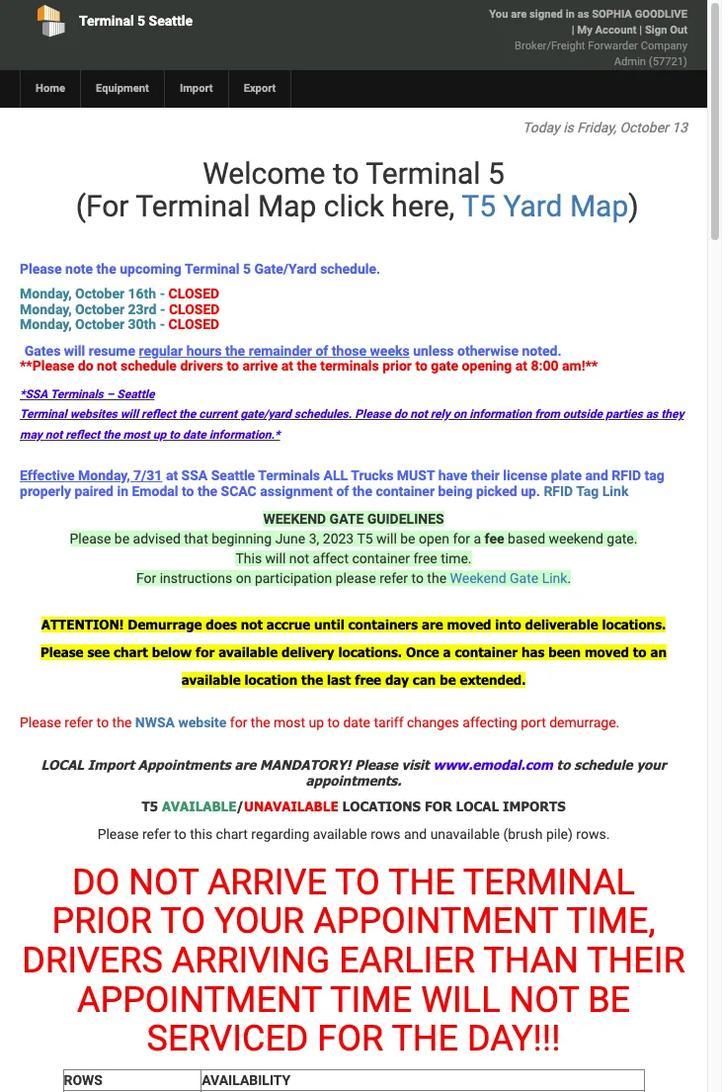 Task type: locate. For each thing, give the bounding box(es) containing it.
for inside do not arrive to the terminal prior to your appointment time, drivers arriving earlier than their appointment time will not be serviced for the day!!!
[[318, 1019, 384, 1060]]

your
[[637, 757, 667, 773]]

to inside 'welcome to terminal 5 (for terminal map click here, t5 yard map )'
[[333, 156, 359, 191]]

import
[[180, 82, 213, 95], [88, 757, 134, 773]]

of inside gates will resume regular hours the remainder of those weeks unless otherwise noted. **please do not schedule drivers to arrive at the terminals prior to gate opening at 8:00 am!**
[[316, 343, 329, 359]]

at right arrive
[[282, 358, 294, 374]]

to left your
[[160, 901, 206, 943]]

up up mandatory!
[[309, 715, 324, 731]]

appointments
[[138, 757, 231, 773]]

available up website
[[182, 672, 241, 688]]

and
[[586, 468, 609, 484], [404, 826, 427, 842]]

5
[[138, 13, 146, 29], [488, 156, 505, 191], [243, 261, 251, 277]]

remainder
[[249, 343, 312, 359]]

0 vertical spatial and
[[586, 468, 609, 484]]

link right gate
[[543, 571, 568, 586]]

import left export link
[[180, 82, 213, 95]]

1 vertical spatial in
[[117, 483, 129, 499]]

seattle right –
[[117, 388, 155, 402]]

friday,
[[578, 120, 617, 135]]

link
[[603, 483, 629, 499], [543, 571, 568, 586]]

- right 23rd
[[160, 301, 166, 317]]

2 vertical spatial for
[[230, 715, 248, 731]]

properly
[[20, 483, 71, 499]]

the down earlier
[[392, 1019, 459, 1060]]

seattle inside at ssa seattle terminals all trucks must have their license plate and rfid tag properly paired in emodal to the scac assignment of the container being picked up.
[[211, 468, 255, 484]]

1 vertical spatial available
[[182, 672, 241, 688]]

0 vertical spatial reflect
[[142, 408, 176, 422]]

1 horizontal spatial for
[[230, 715, 248, 731]]

rfid inside at ssa seattle terminals all trucks must have their license plate and rfid tag properly paired in emodal to the scac assignment of the container being picked up.
[[612, 468, 642, 484]]

are inside 'attention! demurrage does not accrue until containers are moved into deliverable locations. please see chart below for available delivery locations. once a container has been moved to an available location the last free day can be extended.'
[[422, 617, 444, 633]]

5 inside 'welcome to terminal 5 (for terminal map click here, t5 yard map )'
[[488, 156, 505, 191]]

for
[[453, 531, 471, 547], [196, 645, 215, 660], [230, 715, 248, 731]]

container inside at ssa seattle terminals all trucks must have their license plate and rfid tag properly paired in emodal to the scac assignment of the container being picked up.
[[376, 483, 435, 499]]

most up 7/31 at the left top
[[123, 428, 150, 442]]

reflect
[[142, 408, 176, 422], [66, 428, 100, 442]]

equipment link
[[80, 70, 164, 108]]

once
[[406, 645, 440, 660]]

in inside you are signed in as sophia goodlive | my account | sign out broker/freight forwarder company admin (57721)
[[566, 8, 575, 21]]

- right 16th
[[160, 286, 165, 302]]

upcoming
[[120, 261, 182, 277]]

1 vertical spatial for
[[196, 645, 215, 660]]

to left gate
[[416, 358, 428, 374]]

1 horizontal spatial are
[[422, 617, 444, 633]]

a left fee
[[474, 531, 482, 547]]

sign
[[646, 24, 668, 37]]

chart inside 'attention! demurrage does not accrue until containers are moved into deliverable locations. please see chart below for available delivery locations. once a container has been moved to an available location the last free day can be extended.'
[[114, 645, 148, 660]]

please
[[336, 571, 376, 586]]

appointment up will
[[314, 901, 559, 943]]

2 vertical spatial 5
[[243, 261, 251, 277]]

to down demurrage.
[[557, 757, 571, 773]]

terminal
[[464, 862, 636, 904]]

0 horizontal spatial t5
[[142, 799, 158, 815]]

terminals inside at ssa seattle terminals all trucks must have their license plate and rfid tag properly paired in emodal to the scac assignment of the container being picked up.
[[258, 468, 320, 484]]

to inside 'attention! demurrage does not accrue until containers are moved into deliverable locations. please see chart below for available delivery locations. once a container has been moved to an available location the last free day can be extended.'
[[634, 645, 647, 660]]

will right 'websites'
[[120, 408, 139, 422]]

not inside 'attention! demurrage does not accrue until containers are moved into deliverable locations. please see chart below for available delivery locations. once a container has been moved to an available location the last free day can be extended.'
[[241, 617, 263, 633]]

do
[[78, 358, 94, 374], [394, 408, 408, 422]]

up up 7/31 at the left top
[[153, 428, 166, 442]]

0 vertical spatial appointment
[[314, 901, 559, 943]]

and right plate
[[586, 468, 609, 484]]

does
[[206, 617, 237, 633]]

to inside at ssa seattle terminals all trucks must have their license plate and rfid tag properly paired in emodal to the scac assignment of the container being picked up.
[[182, 483, 194, 499]]

nwsa
[[135, 715, 175, 731]]

(for
[[76, 189, 129, 223]]

to down please refer to this chart regarding available rows and unavailable (brush pile) rows. on the bottom
[[335, 862, 381, 904]]

0 horizontal spatial chart
[[114, 645, 148, 660]]

see
[[87, 645, 110, 660]]

refer down see
[[65, 715, 93, 731]]

0 horizontal spatial in
[[117, 483, 129, 499]]

0 horizontal spatial refer
[[65, 715, 93, 731]]

refer
[[380, 571, 408, 586], [65, 715, 93, 731], [142, 826, 171, 842]]

1 vertical spatial free
[[355, 672, 382, 688]]

the left nwsa at left bottom
[[112, 715, 132, 731]]

drivers
[[180, 358, 223, 374]]

appointment up availability
[[77, 979, 322, 1021]]

1 horizontal spatial do
[[394, 408, 408, 422]]

1 horizontal spatial terminals
[[258, 468, 320, 484]]

1 horizontal spatial local
[[456, 799, 499, 815]]

| left sign
[[640, 24, 643, 37]]

2 vertical spatial refer
[[142, 826, 171, 842]]

most
[[123, 428, 150, 442], [274, 715, 306, 731]]

5 inside please note the upcoming terminal 5 gate/yard schedule. monday, october 16th - closed monday, october 23rd - closed monday, october 30th - closed
[[243, 261, 251, 277]]

0 vertical spatial free
[[414, 551, 438, 567]]

2 horizontal spatial 5
[[488, 156, 505, 191]]

the right all
[[353, 483, 373, 499]]

do left 'rely'
[[394, 408, 408, 422]]

0 vertical spatial in
[[566, 8, 575, 21]]

in right paired
[[117, 483, 129, 499]]

for up time.
[[453, 531, 471, 547]]

1 vertical spatial on
[[236, 571, 252, 586]]

gates
[[25, 343, 61, 359]]

30th
[[128, 317, 156, 332]]

1 horizontal spatial and
[[586, 468, 609, 484]]

to inside *ssa terminals – seattle terminal websites will reflect the current gate/yard schedules. please do not rely on information from outside parties as they may not reflect the most up to date information.*
[[169, 428, 180, 442]]

0 vertical spatial chart
[[114, 645, 148, 660]]

gates will resume regular hours the remainder of those weeks unless otherwise noted. **please do not schedule drivers to arrive at the terminals prior to gate opening at 8:00 am!**
[[20, 343, 598, 374]]

effective monday, 7/31
[[20, 468, 163, 484]]

please note the upcoming terminal 5 gate/yard schedule. monday, october 16th - closed monday, october 23rd - closed monday, october 30th - closed
[[20, 261, 381, 332]]

to down last
[[328, 715, 340, 731]]

1 vertical spatial local
[[456, 799, 499, 815]]

hours
[[187, 343, 222, 359]]

a inside 'attention! demurrage does not accrue until containers are moved into deliverable locations. please see chart below for available delivery locations. once a container has been moved to an available location the last free day can be extended.'
[[444, 645, 451, 660]]

2023
[[323, 531, 354, 547]]

in inside at ssa seattle terminals all trucks must have their license plate and rfid tag properly paired in emodal to the scac assignment of the container being picked up.
[[117, 483, 129, 499]]

t5
[[462, 189, 496, 223], [357, 531, 373, 547], [142, 799, 158, 815]]

schedule
[[121, 358, 177, 374], [575, 757, 633, 773]]

otherwise
[[458, 343, 519, 359]]

1 horizontal spatial a
[[474, 531, 482, 547]]

0 vertical spatial do
[[78, 358, 94, 374]]

of inside at ssa seattle terminals all trucks must have their license plate and rfid tag properly paired in emodal to the scac assignment of the container being picked up.
[[337, 483, 349, 499]]

3 closed from the top
[[169, 317, 220, 332]]

0 horizontal spatial and
[[404, 826, 427, 842]]

t5 inside 'welcome to terminal 5 (for terminal map click here, t5 yard map )'
[[462, 189, 496, 223]]

been
[[549, 645, 581, 660]]

1 vertical spatial refer
[[65, 715, 93, 731]]

0 vertical spatial a
[[474, 531, 482, 547]]

1 horizontal spatial not
[[510, 979, 580, 1021]]

0 horizontal spatial on
[[236, 571, 252, 586]]

are up /
[[235, 757, 256, 773]]

will inside gates will resume regular hours the remainder of those weeks unless otherwise noted. **please do not schedule drivers to arrive at the terminals prior to gate opening at 8:00 am!**
[[64, 343, 85, 359]]

container up extended.
[[455, 645, 518, 660]]

and right rows
[[404, 826, 427, 842]]

0 horizontal spatial up
[[153, 428, 166, 442]]

on down this
[[236, 571, 252, 586]]

serviced
[[147, 1019, 309, 1060]]

on inside weekend gate guidelines please be advised that beginning june 3, 2023 t5 will be open for a fee based weekend gate. this will not affect container free time. for instructions on participation please refer to the weekend gate link .
[[236, 571, 252, 586]]

not down the this
[[129, 862, 199, 904]]

please inside *ssa terminals – seattle terminal websites will reflect the current gate/yard schedules. please do not rely on information from outside parties as they may not reflect the most up to date information.*
[[355, 408, 391, 422]]

0 horizontal spatial rfid
[[544, 483, 574, 499]]

terminals up weekend
[[258, 468, 320, 484]]

0 horizontal spatial free
[[355, 672, 382, 688]]

1 horizontal spatial at
[[282, 358, 294, 374]]

1 vertical spatial seattle
[[117, 388, 155, 402]]

not inside gates will resume regular hours the remainder of those weeks unless otherwise noted. **please do not schedule drivers to arrive at the terminals prior to gate opening at 8:00 am!**
[[97, 358, 117, 374]]

they
[[662, 408, 685, 422]]

2 horizontal spatial at
[[516, 358, 528, 374]]

refer left the this
[[142, 826, 171, 842]]

refer right please
[[380, 571, 408, 586]]

most up mandatory!
[[274, 715, 306, 731]]

0 vertical spatial not
[[129, 862, 199, 904]]

free down open
[[414, 551, 438, 567]]

1 vertical spatial for
[[318, 1019, 384, 1060]]

0 horizontal spatial |
[[572, 24, 575, 37]]

do right the **please
[[78, 358, 94, 374]]

open
[[419, 531, 450, 547]]

0 horizontal spatial a
[[444, 645, 451, 660]]

0 horizontal spatial are
[[235, 757, 256, 773]]

1 vertical spatial import
[[88, 757, 134, 773]]

weekend
[[549, 531, 604, 547]]

0 vertical spatial on
[[454, 408, 467, 422]]

0 vertical spatial container
[[376, 483, 435, 499]]

1 vertical spatial as
[[646, 408, 659, 422]]

picked
[[477, 483, 518, 499]]

7/31
[[134, 468, 163, 484]]

not right "does"
[[241, 617, 263, 633]]

5 left gate/yard
[[243, 261, 251, 277]]

be inside 'attention! demurrage does not accrue until containers are moved into deliverable locations. please see chart below for available delivery locations. once a container has been moved to an available location the last free day can be extended.'
[[440, 672, 456, 688]]

0 vertical spatial moved
[[447, 617, 492, 633]]

- right 30th
[[160, 317, 165, 332]]

1 vertical spatial a
[[444, 645, 451, 660]]

container up guidelines
[[376, 483, 435, 499]]

date left tariff
[[344, 715, 371, 731]]

1 vertical spatial schedule
[[575, 757, 633, 773]]

instructions
[[160, 571, 233, 586]]

0 horizontal spatial as
[[578, 8, 590, 21]]

to down open
[[412, 571, 424, 586]]

will right gates
[[64, 343, 85, 359]]

tag
[[577, 483, 600, 499]]

0 vertical spatial locations.
[[603, 617, 667, 633]]

to inside weekend gate guidelines please be advised that beginning june 3, 2023 t5 will be open for a fee based weekend gate. this will not affect container free time. for instructions on participation please refer to the weekend gate link .
[[412, 571, 424, 586]]

0 vertical spatial 5
[[138, 13, 146, 29]]

the left current
[[179, 408, 196, 422]]

gate/yard
[[240, 408, 292, 422]]

paired
[[75, 483, 114, 499]]

0 vertical spatial of
[[316, 343, 329, 359]]

the left terminals
[[297, 358, 317, 374]]

available
[[162, 799, 237, 815]]

sign out link
[[646, 24, 688, 37]]

0 horizontal spatial schedule
[[121, 358, 177, 374]]

time,
[[567, 901, 656, 943]]

2 vertical spatial t5
[[142, 799, 158, 815]]

as up my in the top of the page
[[578, 8, 590, 21]]

as inside you are signed in as sophia goodlive | my account | sign out broker/freight forwarder company admin (57721)
[[578, 8, 590, 21]]

2 horizontal spatial refer
[[380, 571, 408, 586]]

1 horizontal spatial |
[[640, 24, 643, 37]]

1 horizontal spatial on
[[454, 408, 467, 422]]

1 vertical spatial moved
[[585, 645, 630, 660]]

1 horizontal spatial be
[[401, 531, 416, 547]]

1 vertical spatial link
[[543, 571, 568, 586]]

not
[[129, 862, 199, 904], [510, 979, 580, 1021]]

t5 inside weekend gate guidelines please be advised that beginning june 3, 2023 t5 will be open for a fee based weekend gate. this will not affect container free time. for instructions on participation please refer to the weekend gate link .
[[357, 531, 373, 547]]

1 | from the left
[[572, 24, 575, 37]]

1 horizontal spatial 5
[[243, 261, 251, 277]]

are up the once
[[422, 617, 444, 633]]

am!**
[[563, 358, 598, 374]]

for
[[136, 571, 156, 586]]

must
[[397, 468, 435, 484]]

rfid tag link
[[544, 483, 633, 499]]

terminals
[[50, 388, 104, 402], [258, 468, 320, 484]]

5 up equipment
[[138, 13, 146, 29]]

home
[[36, 82, 65, 95]]

not left 'rely'
[[411, 408, 428, 422]]

available up "location" at left
[[219, 645, 278, 660]]

schedule inside gates will resume regular hours the remainder of those weeks unless otherwise noted. **please do not schedule drivers to arrive at the terminals prior to gate opening at 8:00 am!**
[[121, 358, 177, 374]]

to up emodal
[[169, 428, 180, 442]]

for down earlier
[[318, 1019, 384, 1060]]

chart down /
[[216, 826, 248, 842]]

closed
[[169, 286, 220, 302], [169, 301, 220, 317], [169, 317, 220, 332]]

refer for please refer to this chart regarding available rows and unavailable (brush pile) rows.
[[142, 826, 171, 842]]

seattle right ssa
[[211, 468, 255, 484]]

not up –
[[97, 358, 117, 374]]

1 horizontal spatial schedule
[[575, 757, 633, 773]]

of
[[316, 343, 329, 359], [337, 483, 349, 499]]

of up gate
[[337, 483, 349, 499]]

0 vertical spatial local
[[41, 757, 84, 773]]

a right the once
[[444, 645, 451, 660]]

opening
[[462, 358, 513, 374]]

the
[[389, 862, 455, 904], [392, 1019, 459, 1060]]

0 vertical spatial as
[[578, 8, 590, 21]]

schedule down 30th
[[121, 358, 177, 374]]

1 horizontal spatial t5
[[357, 531, 373, 547]]

0 horizontal spatial reflect
[[66, 428, 100, 442]]

1 vertical spatial terminals
[[258, 468, 320, 484]]

chart right see
[[114, 645, 148, 660]]

at
[[282, 358, 294, 374], [516, 358, 528, 374], [166, 468, 178, 484]]

reflect left current
[[142, 408, 176, 422]]

1 horizontal spatial of
[[337, 483, 349, 499]]

2 map from the left
[[570, 189, 629, 223]]

/
[[237, 799, 244, 815]]

1 horizontal spatial as
[[646, 408, 659, 422]]

as inside *ssa terminals – seattle terminal websites will reflect the current gate/yard schedules. please do not rely on information from outside parties as they may not reflect the most up to date information.*
[[646, 408, 659, 422]]

will inside *ssa terminals – seattle terminal websites will reflect the current gate/yard schedules. please do not rely on information from outside parties as they may not reflect the most up to date information.*
[[120, 408, 139, 422]]

0 horizontal spatial do
[[78, 358, 94, 374]]

a
[[474, 531, 482, 547], [444, 645, 451, 660]]

to right welcome
[[333, 156, 359, 191]]

free inside 'attention! demurrage does not accrue until containers are moved into deliverable locations. please see chart below for available delivery locations. once a container has been moved to an available location the last free day can be extended.'
[[355, 672, 382, 688]]

prior
[[383, 358, 412, 374]]

www.emodal.com
[[434, 757, 553, 773]]

to right emodal
[[182, 483, 194, 499]]

| left my in the top of the page
[[572, 24, 575, 37]]

for right website
[[230, 715, 248, 731]]

1 vertical spatial up
[[309, 715, 324, 731]]

0 vertical spatial schedule
[[121, 358, 177, 374]]

0 horizontal spatial terminals
[[50, 388, 104, 402]]

0 horizontal spatial date
[[183, 428, 206, 442]]

0 horizontal spatial import
[[88, 757, 134, 773]]

the inside 'attention! demurrage does not accrue until containers are moved into deliverable locations. please see chart below for available delivery locations. once a container has been moved to an available location the last free day can be extended.'
[[302, 672, 323, 688]]

beginning
[[212, 531, 272, 547]]

the down time.
[[428, 571, 447, 586]]

regarding
[[252, 826, 310, 842]]

2 closed from the top
[[169, 301, 220, 317]]

in right signed
[[566, 8, 575, 21]]

reflect down 'websites'
[[66, 428, 100, 442]]

will down june
[[266, 551, 286, 567]]

1 vertical spatial do
[[394, 408, 408, 422]]

terminals up 'websites'
[[50, 388, 104, 402]]

locations. up an
[[603, 617, 667, 633]]

please inside please note the upcoming terminal 5 gate/yard schedule. monday, october 16th - closed monday, october 23rd - closed monday, october 30th - closed
[[20, 261, 62, 277]]

up
[[153, 428, 166, 442], [309, 715, 324, 731]]

import left appointments
[[88, 757, 134, 773]]

schedule down demurrage.
[[575, 757, 633, 773]]

refer for please refer to the nwsa website for the most up to date tariff changes affecting port demurrage.
[[65, 715, 93, 731]]

5 right "here,"
[[488, 156, 505, 191]]

emodal
[[132, 483, 179, 499]]

(brush
[[504, 826, 543, 842]]

at left ssa
[[166, 468, 178, 484]]

seattle for terminal
[[149, 13, 193, 29]]

the down rows
[[389, 862, 455, 904]]

arrive
[[243, 358, 278, 374]]

schedule.
[[321, 261, 381, 277]]

october
[[620, 120, 669, 135], [75, 286, 125, 302], [75, 301, 125, 317], [75, 317, 125, 332]]

my
[[578, 24, 593, 37]]

not up the participation at the bottom of page
[[289, 551, 310, 567]]

1 horizontal spatial map
[[570, 189, 629, 223]]

container up please
[[352, 551, 410, 567]]

not left be
[[510, 979, 580, 1021]]

available
[[219, 645, 278, 660], [182, 672, 241, 688], [313, 826, 368, 842]]

1 vertical spatial chart
[[216, 826, 248, 842]]

in
[[566, 8, 575, 21], [117, 483, 129, 499]]

refer inside weekend gate guidelines please be advised that beginning june 3, 2023 t5 will be open for a fee based weekend gate. this will not affect container free time. for instructions on participation please refer to the weekend gate link .
[[380, 571, 408, 586]]

at left 8:00
[[516, 358, 528, 374]]

container inside 'attention! demurrage does not accrue until containers are moved into deliverable locations. please see chart below for available delivery locations. once a container has been moved to an available location the last free day can be extended.'
[[455, 645, 518, 660]]

out
[[671, 24, 688, 37]]

0 vertical spatial import
[[180, 82, 213, 95]]

october left 13
[[620, 120, 669, 135]]

2 vertical spatial available
[[313, 826, 368, 842]]

rfid right up.
[[544, 483, 574, 499]]

map right yard
[[570, 189, 629, 223]]

0 horizontal spatial map
[[258, 189, 317, 223]]

t5 right 2023 at the left of page
[[357, 531, 373, 547]]

and inside at ssa seattle terminals all trucks must have their license plate and rfid tag properly paired in emodal to the scac assignment of the container being picked up.
[[586, 468, 609, 484]]

be down guidelines
[[401, 531, 416, 547]]

for down "does"
[[196, 645, 215, 660]]

not inside weekend gate guidelines please be advised that beginning june 3, 2023 t5 will be open for a fee based weekend gate. this will not affect container free time. for instructions on participation please refer to the weekend gate link .
[[289, 551, 310, 567]]

be
[[115, 531, 130, 547], [401, 531, 416, 547], [440, 672, 456, 688]]

the
[[97, 261, 116, 277], [225, 343, 245, 359], [297, 358, 317, 374], [179, 408, 196, 422], [103, 428, 120, 442], [198, 483, 218, 499], [353, 483, 373, 499], [428, 571, 447, 586], [302, 672, 323, 688], [112, 715, 132, 731], [251, 715, 271, 731]]

0 horizontal spatial most
[[123, 428, 150, 442]]

terminal 5 seattle link
[[20, 0, 281, 42]]

be right can
[[440, 672, 456, 688]]

to left an
[[634, 645, 647, 660]]

t5 yard map link
[[462, 189, 629, 223]]

1 horizontal spatial refer
[[142, 826, 171, 842]]

2 horizontal spatial t5
[[462, 189, 496, 223]]

0 horizontal spatial link
[[543, 571, 568, 586]]

map
[[258, 189, 317, 223], [570, 189, 629, 223]]

0 vertical spatial date
[[183, 428, 206, 442]]

are right you
[[511, 8, 527, 21]]



Task type: vqa. For each thing, say whether or not it's contained in the screenshot.
most to the bottom
yes



Task type: describe. For each thing, give the bounding box(es) containing it.
into
[[496, 617, 522, 633]]

1 map from the left
[[258, 189, 317, 223]]

gate.
[[607, 531, 638, 547]]

affect
[[313, 551, 349, 567]]

1 vertical spatial not
[[510, 979, 580, 1021]]

0 horizontal spatial be
[[115, 531, 130, 547]]

on inside *ssa terminals – seattle terminal websites will reflect the current gate/yard schedules. please do not rely on information from outside parties as they may not reflect the most up to date information.*
[[454, 408, 467, 422]]

0 vertical spatial the
[[389, 862, 455, 904]]

1 horizontal spatial up
[[309, 715, 324, 731]]

an
[[651, 645, 667, 660]]

are inside you are signed in as sophia goodlive | my account | sign out broker/freight forwarder company admin (57721)
[[511, 8, 527, 21]]

2 - from the top
[[160, 301, 166, 317]]

the inside please note the upcoming terminal 5 gate/yard schedule. monday, october 16th - closed monday, october 23rd - closed monday, october 30th - closed
[[97, 261, 116, 277]]

all
[[324, 468, 348, 484]]

weekend
[[450, 571, 507, 586]]

will
[[421, 979, 501, 1021]]

up.
[[521, 483, 541, 499]]

weekend gate guidelines please be advised that beginning june 3, 2023 t5 will be open for a fee based weekend gate. this will not affect container free time. for instructions on participation please refer to the weekend gate link .
[[70, 511, 638, 586]]

local import appointments are mandatory! please visit
[[41, 757, 434, 773]]

to left nwsa at left bottom
[[97, 715, 109, 731]]

note
[[65, 261, 93, 277]]

free inside weekend gate guidelines please be advised that beginning june 3, 2023 t5 will be open for a fee based weekend gate. this will not affect container free time. for instructions on participation please refer to the weekend gate link .
[[414, 551, 438, 567]]

attention!
[[41, 617, 124, 633]]

2 | from the left
[[640, 24, 643, 37]]

nwsa website link
[[135, 715, 227, 731]]

changes
[[407, 715, 460, 731]]

do inside *ssa terminals – seattle terminal websites will reflect the current gate/yard schedules. please do not rely on information from outside parties as they may not reflect the most up to date information.*
[[394, 408, 408, 422]]

advised
[[133, 531, 181, 547]]

this
[[190, 826, 213, 842]]

23rd
[[128, 301, 157, 317]]

last
[[327, 672, 351, 688]]

october up the resume
[[75, 317, 125, 332]]

that
[[184, 531, 208, 547]]

do not arrive to the terminal prior to your appointment time, drivers arriving earlier than their appointment time will not be serviced for the day!!!
[[22, 862, 686, 1060]]

to inside to schedule your appointments.
[[557, 757, 571, 773]]

at ssa seattle terminals all trucks must have their license plate and rfid tag properly paired in emodal to the scac assignment of the container being picked up.
[[20, 468, 665, 499]]

mandatory!
[[260, 757, 351, 773]]

company
[[641, 40, 688, 52]]

terminal 5 seattle
[[79, 13, 193, 29]]

.
[[568, 571, 572, 586]]

1 horizontal spatial locations.
[[603, 617, 667, 633]]

admin
[[615, 55, 647, 68]]

october left 23rd
[[75, 301, 125, 317]]

weekend gate link link
[[450, 571, 568, 586]]

ssa
[[182, 468, 208, 484]]

1 horizontal spatial date
[[344, 715, 371, 731]]

weeks
[[370, 343, 410, 359]]

date inside *ssa terminals – seattle terminal websites will reflect the current gate/yard schedules. please do not rely on information from outside parties as they may not reflect the most up to date information.*
[[183, 428, 206, 442]]

please inside 'attention! demurrage does not accrue until containers are moved into deliverable locations. please see chart below for available delivery locations. once a container has been moved to an available location the last free day can be extended.'
[[41, 645, 84, 660]]

please refer to this chart regarding available rows and unavailable (brush pile) rows.
[[98, 826, 610, 842]]

terminal inside please note the upcoming terminal 5 gate/yard schedule. monday, october 16th - closed monday, october 23rd - closed monday, october 30th - closed
[[185, 261, 240, 277]]

location
[[245, 672, 298, 688]]

0 horizontal spatial to
[[160, 901, 206, 943]]

rows.
[[577, 826, 610, 842]]

up inside *ssa terminals – seattle terminal websites will reflect the current gate/yard schedules. please do not rely on information from outside parties as they may not reflect the most up to date information.*
[[153, 428, 166, 442]]

please inside weekend gate guidelines please be advised that beginning june 3, 2023 t5 will be open for a fee based weekend gate. this will not affect container free time. for instructions on participation please refer to the weekend gate link .
[[70, 531, 111, 547]]

container inside weekend gate guidelines please be advised that beginning june 3, 2023 t5 will be open for a fee based weekend gate. this will not affect container free time. for instructions on participation please refer to the weekend gate link .
[[352, 551, 410, 567]]

scac
[[221, 483, 257, 499]]

most inside *ssa terminals – seattle terminal websites will reflect the current gate/yard schedules. please do not rely on information from outside parties as they may not reflect the most up to date information.*
[[123, 428, 150, 442]]

resume
[[89, 343, 135, 359]]

1 vertical spatial most
[[274, 715, 306, 731]]

tag
[[645, 468, 665, 484]]

do
[[72, 862, 120, 904]]

their
[[587, 940, 686, 982]]

1 vertical spatial the
[[392, 1019, 459, 1060]]

unless
[[414, 343, 454, 359]]

0 vertical spatial link
[[603, 483, 629, 499]]

click
[[324, 189, 385, 223]]

time.
[[441, 551, 472, 567]]

unavailable
[[431, 826, 500, 842]]

0 horizontal spatial local
[[41, 757, 84, 773]]

1 horizontal spatial reflect
[[142, 408, 176, 422]]

seattle inside *ssa terminals – seattle terminal websites will reflect the current gate/yard schedules. please do not rely on information from outside parties as they may not reflect the most up to date information.*
[[117, 388, 155, 402]]

1 horizontal spatial import
[[180, 82, 213, 95]]

port
[[521, 715, 547, 731]]

june
[[276, 531, 306, 547]]

welcome to terminal 5 (for terminal map click here, t5 yard map )
[[69, 156, 640, 223]]

a inside weekend gate guidelines please be advised that beginning june 3, 2023 t5 will be open for a fee based weekend gate. this will not affect container free time. for instructions on participation please refer to the weekend gate link .
[[474, 531, 482, 547]]

plate
[[552, 468, 583, 484]]

trucks
[[351, 468, 394, 484]]

do inside gates will resume regular hours the remainder of those weeks unless otherwise noted. **please do not schedule drivers to arrive at the terminals prior to gate opening at 8:00 am!**
[[78, 358, 94, 374]]

gate
[[330, 511, 364, 527]]

1 vertical spatial locations.
[[339, 645, 402, 660]]

to left the this
[[174, 826, 187, 842]]

1 vertical spatial appointment
[[77, 979, 322, 1021]]

account
[[596, 24, 637, 37]]

3,
[[309, 531, 320, 547]]

october down note
[[75, 286, 125, 302]]

0 vertical spatial available
[[219, 645, 278, 660]]

the right hours
[[225, 343, 245, 359]]

the down 'websites'
[[103, 428, 120, 442]]

gate/yard
[[255, 261, 317, 277]]

regular
[[139, 343, 183, 359]]

schedule inside to schedule your appointments.
[[575, 757, 633, 773]]

1 horizontal spatial to
[[335, 862, 381, 904]]

link inside weekend gate guidelines please be advised that beginning june 3, 2023 t5 will be open for a fee based weekend gate. this will not affect container free time. for instructions on participation please refer to the weekend gate link .
[[543, 571, 568, 586]]

arriving
[[172, 940, 330, 982]]

1 vertical spatial and
[[404, 826, 427, 842]]

based
[[508, 531, 546, 547]]

1 - from the top
[[160, 286, 165, 302]]

to left arrive
[[227, 358, 239, 374]]

at inside at ssa seattle terminals all trucks must have their license plate and rfid tag properly paired in emodal to the scac assignment of the container being picked up.
[[166, 468, 178, 484]]

terminals inside *ssa terminals – seattle terminal websites will reflect the current gate/yard schedules. please do not rely on information from outside parties as they may not reflect the most up to date information.*
[[50, 388, 104, 402]]

export
[[244, 82, 276, 95]]

16th
[[128, 286, 156, 302]]

please refer to the nwsa website for the most up to date tariff changes affecting port demurrage.
[[20, 715, 620, 731]]

for inside weekend gate guidelines please be advised that beginning june 3, 2023 t5 will be open for a fee based weekend gate. this will not affect container free time. for instructions on participation please refer to the weekend gate link .
[[453, 531, 471, 547]]

1 horizontal spatial moved
[[585, 645, 630, 660]]

you
[[490, 8, 509, 21]]

locations
[[343, 799, 421, 815]]

the down "location" at left
[[251, 715, 271, 731]]

2 vertical spatial are
[[235, 757, 256, 773]]

than
[[484, 940, 579, 982]]

terminal inside *ssa terminals – seattle terminal websites will reflect the current gate/yard schedules. please do not rely on information from outside parties as they may not reflect the most up to date information.*
[[20, 408, 67, 422]]

the left scac
[[198, 483, 218, 499]]

0 vertical spatial for
[[425, 799, 453, 815]]

schedules.
[[294, 408, 352, 422]]

unavailable
[[244, 799, 339, 815]]

demurrage
[[128, 617, 202, 633]]

today
[[523, 120, 560, 135]]

home link
[[20, 70, 80, 108]]

can
[[413, 672, 436, 688]]

current
[[199, 408, 237, 422]]

0 horizontal spatial 5
[[138, 13, 146, 29]]

license
[[504, 468, 548, 484]]

1 horizontal spatial chart
[[216, 826, 248, 842]]

for inside 'attention! demurrage does not accrue until containers are moved into deliverable locations. please see chart below for available delivery locations. once a container has been moved to an available location the last free day can be extended.'
[[196, 645, 215, 660]]

not right may
[[45, 428, 63, 442]]

will down guidelines
[[377, 531, 397, 547]]

to schedule your appointments.
[[306, 757, 667, 789]]

outside
[[563, 408, 603, 422]]

rows
[[371, 826, 401, 842]]

availability
[[202, 1073, 291, 1088]]

0 horizontal spatial moved
[[447, 617, 492, 633]]

–
[[107, 388, 114, 402]]

the inside weekend gate guidelines please be advised that beginning june 3, 2023 t5 will be open for a fee based weekend gate. this will not affect container free time. for instructions on participation please refer to the weekend gate link .
[[428, 571, 447, 586]]

seattle for at
[[211, 468, 255, 484]]

3 - from the top
[[160, 317, 165, 332]]

delivery
[[282, 645, 335, 660]]

earlier
[[339, 940, 476, 982]]

signed
[[530, 8, 563, 21]]

1 closed from the top
[[169, 286, 220, 302]]

those
[[332, 343, 367, 359]]



